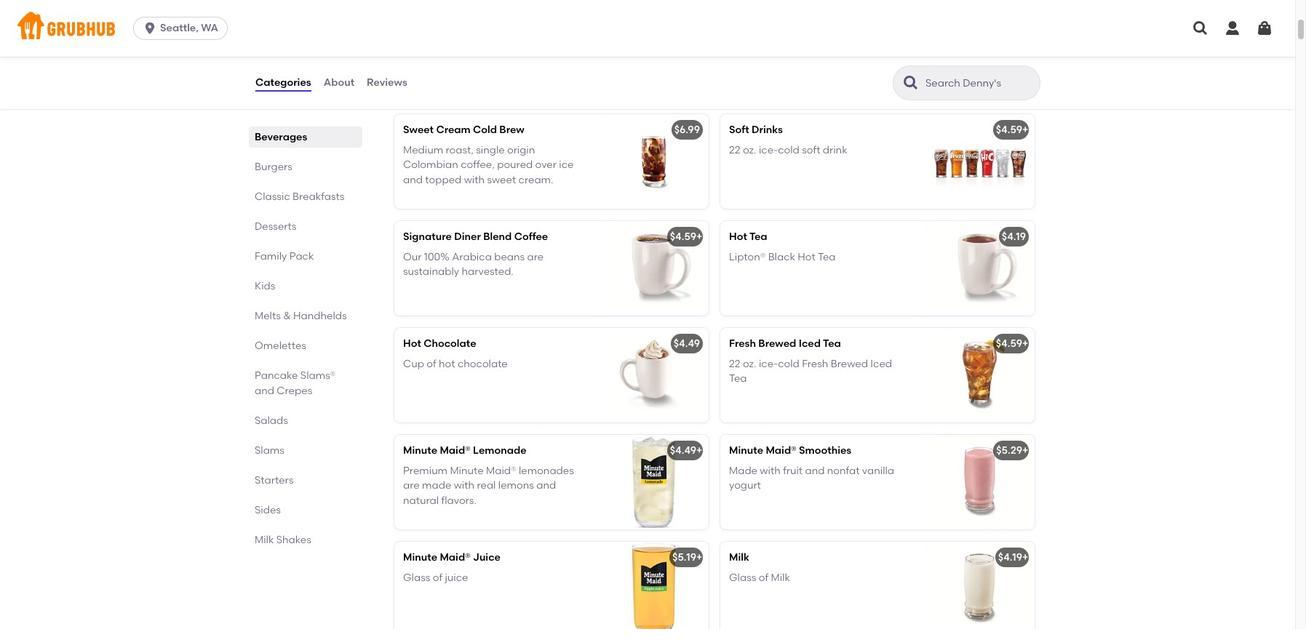 Task type: locate. For each thing, give the bounding box(es) containing it.
1 vertical spatial $4.59
[[670, 230, 696, 243]]

beverages up the sweet
[[392, 80, 472, 98]]

brewed down fresh brewed iced tea
[[831, 358, 868, 370]]

1 horizontal spatial glass
[[729, 572, 756, 584]]

hot up the lipton®
[[729, 230, 747, 243]]

2 oz. from the top
[[743, 358, 757, 370]]

are up natural
[[403, 480, 420, 492]]

are inside premium minute maid® lemonades are made with real lemons and natural flavors.
[[403, 480, 420, 492]]

22 down fresh brewed iced tea
[[729, 358, 741, 370]]

1 vertical spatial hot
[[798, 251, 816, 263]]

1 horizontal spatial fresh
[[802, 358, 828, 370]]

hot right black
[[798, 251, 816, 263]]

Search Denny's  search field
[[924, 76, 1036, 90]]

2 vertical spatial with
[[454, 480, 475, 492]]

pancake slams® and crepes
[[255, 370, 336, 397]]

0 horizontal spatial are
[[403, 480, 420, 492]]

made
[[422, 480, 451, 492]]

2 glass from the left
[[729, 572, 756, 584]]

22 oz. ice-cold fresh brewed iced tea
[[729, 358, 892, 385]]

22 down soft
[[729, 144, 741, 156]]

maid® down lemonade
[[486, 465, 516, 477]]

maid® for lemonade
[[440, 444, 471, 457]]

brewed up 22 oz. ice-cold fresh brewed iced tea on the right bottom of page
[[759, 337, 796, 350]]

black
[[768, 251, 795, 263]]

cup of hot chocolate
[[403, 358, 508, 370]]

1 vertical spatial iced
[[871, 358, 892, 370]]

2 ice- from the top
[[759, 358, 778, 370]]

tea inside 22 oz. ice-cold fresh brewed iced tea
[[729, 373, 747, 385]]

0 vertical spatial are
[[527, 251, 544, 263]]

milk shakes
[[255, 534, 311, 547]]

juice
[[445, 572, 468, 584]]

1 vertical spatial fresh
[[802, 358, 828, 370]]

maid® up fruit
[[766, 444, 797, 457]]

0 vertical spatial oz.
[[743, 144, 757, 156]]

svg image left svg icon
[[1192, 20, 1210, 37]]

slams
[[255, 445, 285, 457]]

$4.19
[[1002, 230, 1026, 243], [998, 551, 1023, 564]]

signature diner blend coffee image
[[600, 221, 709, 316]]

cold left "soft"
[[778, 144, 800, 156]]

1 vertical spatial ice-
[[759, 358, 778, 370]]

minute maid® lemonade image
[[600, 435, 709, 530]]

oz. down soft drinks
[[743, 144, 757, 156]]

cold for fresh
[[778, 358, 800, 370]]

0 vertical spatial 22
[[729, 144, 741, 156]]

with left fruit
[[760, 465, 781, 477]]

22 for 22 oz. ice-cold fresh brewed iced tea
[[729, 358, 741, 370]]

maid® up 'premium'
[[440, 444, 471, 457]]

22
[[729, 144, 741, 156], [729, 358, 741, 370]]

and down pancake on the left
[[255, 385, 274, 397]]

sweet cream cold brew image
[[600, 114, 709, 209]]

oz. for fresh
[[743, 358, 757, 370]]

1 horizontal spatial are
[[527, 251, 544, 263]]

1 horizontal spatial hot
[[729, 230, 747, 243]]

tea down fresh brewed iced tea
[[729, 373, 747, 385]]

flavors.
[[441, 495, 477, 507]]

2 horizontal spatial milk
[[771, 572, 790, 584]]

oz. for soft
[[743, 144, 757, 156]]

maid®
[[440, 444, 471, 457], [766, 444, 797, 457], [486, 465, 516, 477], [440, 551, 471, 564]]

of for milk
[[759, 572, 769, 584]]

glass
[[403, 572, 430, 584], [729, 572, 756, 584]]

0 vertical spatial ice-
[[759, 144, 778, 156]]

svg image left seattle,
[[143, 21, 157, 36]]

1 glass from the left
[[403, 572, 430, 584]]

cold
[[778, 144, 800, 156], [778, 358, 800, 370]]

+
[[1023, 123, 1029, 136], [696, 230, 703, 243], [1023, 337, 1029, 350], [696, 444, 703, 457], [1023, 444, 1029, 457], [696, 551, 703, 564], [1023, 551, 1029, 564]]

are inside our 100% arabica beans are sustainably harvested.
[[527, 251, 544, 263]]

blend
[[483, 230, 512, 243]]

0 vertical spatial $4.49
[[674, 337, 700, 350]]

shakes
[[276, 534, 311, 547]]

0 vertical spatial $4.59
[[996, 123, 1023, 136]]

1 ice- from the top
[[759, 144, 778, 156]]

1 vertical spatial are
[[403, 480, 420, 492]]

search icon image
[[902, 74, 920, 92]]

2 horizontal spatial svg image
[[1256, 20, 1274, 37]]

medium
[[403, 144, 443, 156]]

chocolate
[[424, 337, 476, 350]]

sustainably
[[403, 266, 459, 278]]

1 vertical spatial 22
[[729, 358, 741, 370]]

ice- down drinks
[[759, 144, 778, 156]]

with inside medium roast, single origin colombian coffee, poured over ice and topped with sweet cream.
[[464, 174, 485, 186]]

0 horizontal spatial milk
[[255, 534, 274, 547]]

and right fruit
[[805, 465, 825, 477]]

topped
[[425, 174, 462, 186]]

main navigation navigation
[[0, 0, 1295, 57]]

minute maid® juice
[[403, 551, 501, 564]]

0 vertical spatial $4.59 +
[[996, 123, 1029, 136]]

are for premium minute maid® lemonades are made with real lemons and natural flavors.
[[403, 480, 420, 492]]

oz.
[[743, 144, 757, 156], [743, 358, 757, 370]]

coffee,
[[461, 159, 495, 171]]

0 horizontal spatial svg image
[[143, 21, 157, 36]]

2 22 from the top
[[729, 358, 741, 370]]

iced
[[799, 337, 821, 350], [871, 358, 892, 370]]

$4.59 + for our 100% arabica beans are sustainably harvested.
[[670, 230, 703, 243]]

with up flavors.
[[454, 480, 475, 492]]

burgers
[[255, 161, 292, 173]]

0 vertical spatial with
[[464, 174, 485, 186]]

ice-
[[759, 144, 778, 156], [759, 358, 778, 370]]

1 cold from the top
[[778, 144, 800, 156]]

1 vertical spatial with
[[760, 465, 781, 477]]

2 vertical spatial hot
[[403, 337, 421, 350]]

1 horizontal spatial iced
[[871, 358, 892, 370]]

1 vertical spatial $4.49
[[670, 444, 696, 457]]

handhelds
[[293, 310, 347, 322]]

pack
[[289, 250, 314, 263]]

oz. inside 22 oz. ice-cold fresh brewed iced tea
[[743, 358, 757, 370]]

real
[[477, 480, 496, 492]]

$4.59 +
[[996, 123, 1029, 136], [670, 230, 703, 243], [996, 337, 1029, 350]]

with inside premium minute maid® lemonades are made with real lemons and natural flavors.
[[454, 480, 475, 492]]

1 vertical spatial brewed
[[831, 358, 868, 370]]

beverages up burgers
[[255, 131, 307, 143]]

fresh
[[729, 337, 756, 350], [802, 358, 828, 370]]

minute maid® smoothies image
[[926, 435, 1035, 530]]

juice
[[473, 551, 501, 564]]

0 vertical spatial beverages
[[392, 80, 472, 98]]

tea
[[750, 230, 768, 243], [818, 251, 836, 263], [823, 337, 841, 350], [729, 373, 747, 385]]

milk for milk
[[729, 551, 750, 564]]

&
[[283, 310, 291, 322]]

$4.59 for 22 oz. ice-cold soft drink
[[996, 123, 1023, 136]]

crepes
[[277, 385, 312, 397]]

arabica
[[452, 251, 492, 263]]

minute down minute maid® lemonade
[[450, 465, 484, 477]]

minute inside premium minute maid® lemonades are made with real lemons and natural flavors.
[[450, 465, 484, 477]]

tea up the lipton®
[[750, 230, 768, 243]]

over
[[535, 159, 557, 171]]

1 vertical spatial cold
[[778, 358, 800, 370]]

with inside the made with fruit and nonfat vanilla yogurt
[[760, 465, 781, 477]]

1 vertical spatial $4.59 +
[[670, 230, 703, 243]]

sides
[[255, 504, 281, 517]]

1 22 from the top
[[729, 144, 741, 156]]

lemonade
[[473, 444, 527, 457]]

svg image
[[1192, 20, 1210, 37], [1256, 20, 1274, 37], [143, 21, 157, 36]]

ice- inside 22 oz. ice-cold fresh brewed iced tea
[[759, 358, 778, 370]]

2 horizontal spatial hot
[[798, 251, 816, 263]]

smoothies
[[799, 444, 852, 457]]

1 horizontal spatial beverages
[[392, 80, 472, 98]]

sweet
[[487, 174, 516, 186]]

ice- down fresh brewed iced tea
[[759, 358, 778, 370]]

2 vertical spatial $4.59
[[996, 337, 1023, 350]]

1 horizontal spatial svg image
[[1192, 20, 1210, 37]]

hot tea image
[[926, 221, 1035, 316]]

2 vertical spatial milk
[[771, 572, 790, 584]]

1 horizontal spatial milk
[[729, 551, 750, 564]]

$4.49 for $4.49
[[674, 337, 700, 350]]

milk
[[255, 534, 274, 547], [729, 551, 750, 564], [771, 572, 790, 584]]

brewed
[[759, 337, 796, 350], [831, 358, 868, 370]]

0 vertical spatial brewed
[[759, 337, 796, 350]]

sweet cream cold brew
[[403, 123, 525, 136]]

minute maid® lemonade
[[403, 444, 527, 457]]

ice- for drinks
[[759, 144, 778, 156]]

0 horizontal spatial fresh
[[729, 337, 756, 350]]

fresh brewed iced tea
[[729, 337, 841, 350]]

reviews button
[[366, 57, 408, 109]]

0 horizontal spatial hot
[[403, 337, 421, 350]]

0 vertical spatial $4.19
[[1002, 230, 1026, 243]]

0 horizontal spatial glass
[[403, 572, 430, 584]]

22 inside 22 oz. ice-cold fresh brewed iced tea
[[729, 358, 741, 370]]

oz. down fresh brewed iced tea
[[743, 358, 757, 370]]

svg image right svg icon
[[1256, 20, 1274, 37]]

minute maid® smoothies
[[729, 444, 852, 457]]

with down coffee,
[[464, 174, 485, 186]]

1 vertical spatial milk
[[729, 551, 750, 564]]

hot up "cup"
[[403, 337, 421, 350]]

glass for glass of milk
[[729, 572, 756, 584]]

hot
[[729, 230, 747, 243], [798, 251, 816, 263], [403, 337, 421, 350]]

2 cold from the top
[[778, 358, 800, 370]]

and down colombian
[[403, 174, 423, 186]]

0 horizontal spatial iced
[[799, 337, 821, 350]]

1 vertical spatial oz.
[[743, 358, 757, 370]]

0 horizontal spatial beverages
[[255, 131, 307, 143]]

minute up 'glass of juice'
[[403, 551, 437, 564]]

about
[[324, 76, 354, 89]]

are for our 100% arabica beans are sustainably harvested.
[[527, 251, 544, 263]]

beverages
[[392, 80, 472, 98], [255, 131, 307, 143]]

0 vertical spatial cold
[[778, 144, 800, 156]]

1 horizontal spatial brewed
[[831, 358, 868, 370]]

are
[[527, 251, 544, 263], [403, 480, 420, 492]]

are down the coffee
[[527, 251, 544, 263]]

cold down fresh brewed iced tea
[[778, 358, 800, 370]]

1 vertical spatial $4.19
[[998, 551, 1023, 564]]

premium minute maid® lemonades are made with real lemons and natural flavors.
[[403, 465, 574, 507]]

0 vertical spatial iced
[[799, 337, 821, 350]]

2 vertical spatial $4.59 +
[[996, 337, 1029, 350]]

minute
[[403, 444, 437, 457], [729, 444, 763, 457], [450, 465, 484, 477], [403, 551, 437, 564]]

$4.49 +
[[670, 444, 703, 457]]

signature
[[403, 230, 452, 243]]

$4.19 for $4.19 +
[[998, 551, 1023, 564]]

1 vertical spatial beverages
[[255, 131, 307, 143]]

1 oz. from the top
[[743, 144, 757, 156]]

cold inside 22 oz. ice-cold fresh brewed iced tea
[[778, 358, 800, 370]]

family
[[255, 250, 287, 263]]

seattle, wa
[[160, 22, 218, 34]]

cold for soft
[[778, 144, 800, 156]]

maid® up juice
[[440, 551, 471, 564]]

minute maid® juice image
[[600, 542, 709, 630]]

and down lemonades
[[536, 480, 556, 492]]

+ for vanilla
[[1023, 444, 1029, 457]]

minute up 'premium'
[[403, 444, 437, 457]]

sweet
[[403, 123, 434, 136]]

kids
[[255, 280, 275, 293]]

+ for drink
[[1023, 123, 1029, 136]]

lemonades
[[519, 465, 574, 477]]

0 vertical spatial hot
[[729, 230, 747, 243]]

0 vertical spatial milk
[[255, 534, 274, 547]]

minute up the made
[[729, 444, 763, 457]]

maid® inside premium minute maid® lemonades are made with real lemons and natural flavors.
[[486, 465, 516, 477]]

+ for brewed
[[1023, 337, 1029, 350]]



Task type: describe. For each thing, give the bounding box(es) containing it.
milk for milk shakes
[[255, 534, 274, 547]]

our 100% arabica beans are sustainably harvested.
[[403, 251, 544, 278]]

our
[[403, 251, 422, 263]]

pancake
[[255, 370, 298, 382]]

0 vertical spatial fresh
[[729, 337, 756, 350]]

lemons
[[498, 480, 534, 492]]

minute for minute maid® smoothies
[[729, 444, 763, 457]]

coffee
[[514, 230, 548, 243]]

cream.
[[519, 174, 553, 186]]

and inside premium minute maid® lemonades are made with real lemons and natural flavors.
[[536, 480, 556, 492]]

of for hot
[[427, 358, 436, 370]]

glass of milk
[[729, 572, 790, 584]]

soft
[[729, 123, 749, 136]]

categories
[[255, 76, 311, 89]]

hot chocolate image
[[600, 328, 709, 423]]

maid® for juice
[[440, 551, 471, 564]]

lipton® black hot tea
[[729, 251, 836, 263]]

starters
[[255, 475, 294, 487]]

slams®
[[300, 370, 336, 382]]

$5.19
[[673, 551, 696, 564]]

origin
[[507, 144, 535, 156]]

hot for $4.19
[[729, 230, 747, 243]]

drink
[[823, 144, 848, 156]]

yogurt
[[729, 480, 761, 492]]

iced inside 22 oz. ice-cold fresh brewed iced tea
[[871, 358, 892, 370]]

minute for minute maid® lemonade
[[403, 444, 437, 457]]

nonfat
[[827, 465, 860, 477]]

of for juice
[[433, 572, 443, 584]]

classic breakfasts
[[255, 191, 344, 203]]

and inside the made with fruit and nonfat vanilla yogurt
[[805, 465, 825, 477]]

$5.29
[[996, 444, 1023, 457]]

breakfasts
[[293, 191, 344, 203]]

beans
[[494, 251, 525, 263]]

$4.59 + for 22 oz. ice-cold fresh brewed iced tea
[[996, 337, 1029, 350]]

and inside medium roast, single origin colombian coffee, poured over ice and topped with sweet cream.
[[403, 174, 423, 186]]

classic
[[255, 191, 290, 203]]

desserts
[[255, 221, 297, 233]]

hot
[[439, 358, 455, 370]]

lipton®
[[729, 251, 766, 263]]

tea right black
[[818, 251, 836, 263]]

drinks
[[752, 123, 783, 136]]

svg image
[[1224, 20, 1242, 37]]

ice- for brewed
[[759, 358, 778, 370]]

fruit
[[783, 465, 803, 477]]

tea up 22 oz. ice-cold fresh brewed iced tea on the right bottom of page
[[823, 337, 841, 350]]

22 oz. ice-cold soft drink
[[729, 144, 848, 156]]

soft
[[802, 144, 821, 156]]

hot for $4.49
[[403, 337, 421, 350]]

single
[[476, 144, 505, 156]]

ice
[[559, 159, 574, 171]]

$4.59 for our 100% arabica beans are sustainably harvested.
[[670, 230, 696, 243]]

family pack
[[255, 250, 314, 263]]

brewed inside 22 oz. ice-cold fresh brewed iced tea
[[831, 358, 868, 370]]

salads
[[255, 415, 288, 427]]

cream
[[436, 123, 471, 136]]

poured
[[497, 159, 533, 171]]

natural
[[403, 495, 439, 507]]

premium
[[403, 465, 448, 477]]

vanilla
[[862, 465, 894, 477]]

$6.99
[[674, 123, 700, 136]]

soft drinks
[[729, 123, 783, 136]]

fresh inside 22 oz. ice-cold fresh brewed iced tea
[[802, 358, 828, 370]]

omelettes
[[255, 340, 306, 352]]

signature diner blend coffee
[[403, 230, 548, 243]]

categories button
[[255, 57, 312, 109]]

$4.19 +
[[998, 551, 1029, 564]]

$5.29 +
[[996, 444, 1029, 457]]

chocolate
[[458, 358, 508, 370]]

$4.19 for $4.19
[[1002, 230, 1026, 243]]

medium roast, single origin colombian coffee, poured over ice and topped with sweet cream.
[[403, 144, 574, 186]]

about button
[[323, 57, 355, 109]]

$4.59 for 22 oz. ice-cold fresh brewed iced tea
[[996, 337, 1023, 350]]

+ for made
[[696, 444, 703, 457]]

melts
[[255, 310, 281, 322]]

wa
[[201, 22, 218, 34]]

brew
[[500, 123, 525, 136]]

cup
[[403, 358, 424, 370]]

diner
[[454, 230, 481, 243]]

0 horizontal spatial brewed
[[759, 337, 796, 350]]

$4.49 for $4.49 +
[[670, 444, 696, 457]]

$5.19 +
[[673, 551, 703, 564]]

hot tea
[[729, 230, 768, 243]]

minute for minute maid® juice
[[403, 551, 437, 564]]

milk image
[[926, 542, 1035, 630]]

hot chocolate
[[403, 337, 476, 350]]

cold
[[473, 123, 497, 136]]

reviews
[[367, 76, 407, 89]]

roast,
[[446, 144, 474, 156]]

seattle, wa button
[[133, 17, 234, 40]]

$4.59 + for 22 oz. ice-cold soft drink
[[996, 123, 1029, 136]]

22 for 22 oz. ice-cold soft drink
[[729, 144, 741, 156]]

soft drinks image
[[926, 114, 1035, 209]]

melts & handhelds
[[255, 310, 347, 322]]

harvested.
[[462, 266, 514, 278]]

fresh brewed iced tea image
[[926, 328, 1035, 423]]

and inside pancake slams® and crepes
[[255, 385, 274, 397]]

glass for glass of juice
[[403, 572, 430, 584]]

svg image inside seattle, wa button
[[143, 21, 157, 36]]

glass of juice
[[403, 572, 468, 584]]

maid® for smoothies
[[766, 444, 797, 457]]

+ for sustainably
[[696, 230, 703, 243]]

made
[[729, 465, 758, 477]]



Task type: vqa. For each thing, say whether or not it's contained in the screenshot.
minute maid® juice
yes



